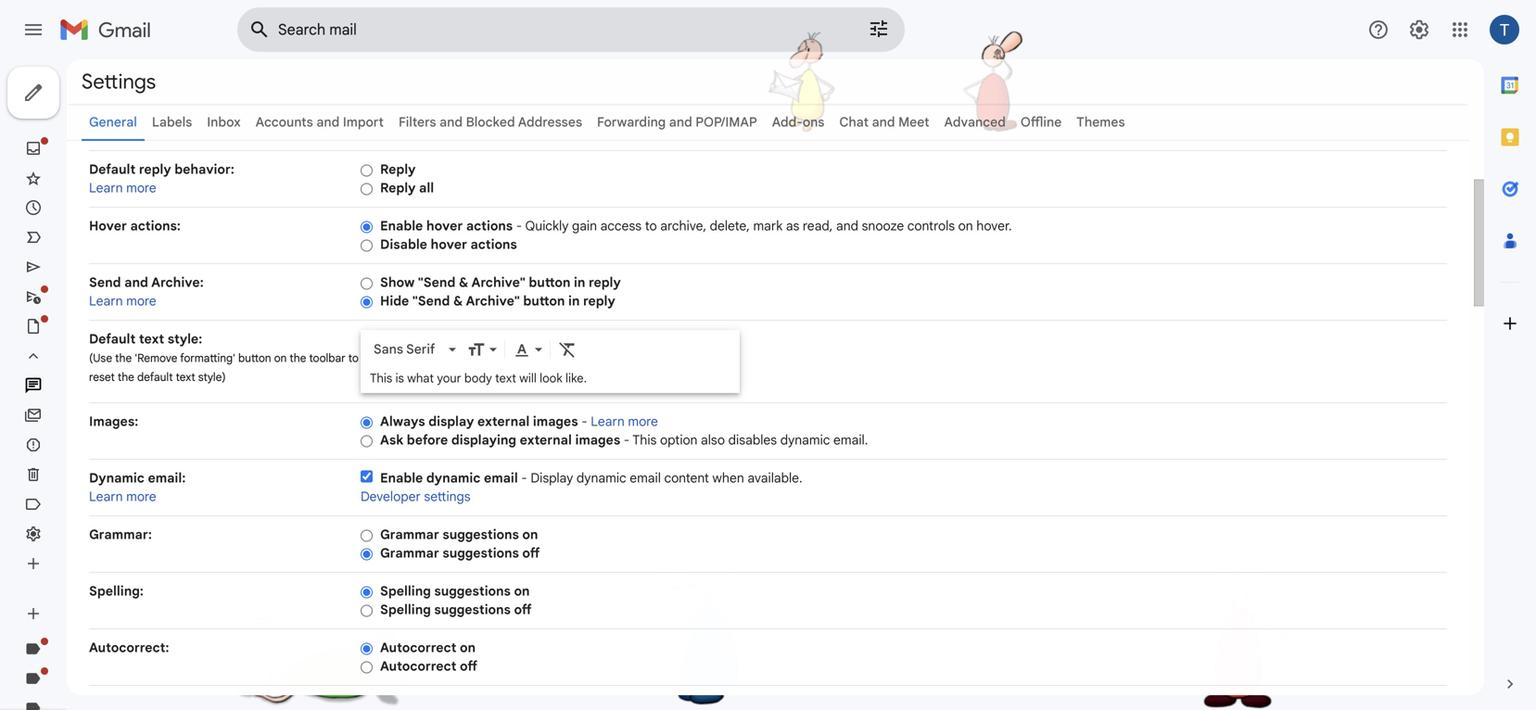 Task type: vqa. For each thing, say whether or not it's contained in the screenshot.
Accounts and Import link
yes



Task type: locate. For each thing, give the bounding box(es) containing it.
0 vertical spatial actions
[[466, 218, 513, 234]]

enable for enable dynamic email
[[380, 470, 423, 486]]

0 vertical spatial hover
[[426, 218, 463, 234]]

1 default from the top
[[89, 161, 136, 178]]

to
[[645, 218, 657, 234], [348, 351, 359, 365]]

Grammar suggestions off radio
[[361, 547, 373, 561]]

formatting'
[[180, 351, 235, 365]]

actions for disable
[[471, 236, 517, 253]]

grammar right grammar suggestions off radio
[[380, 545, 439, 561]]

on down spelling suggestions off on the bottom of the page
[[460, 640, 476, 656]]

2 vertical spatial reply
[[583, 293, 616, 309]]

to inside 'default text style: (use the 'remove formatting' button on the toolbar to reset the default text style)'
[[348, 351, 359, 365]]

enable up disable on the left of the page
[[380, 218, 423, 234]]

in down 'gain'
[[574, 274, 586, 291]]

autocorrect
[[380, 640, 457, 656], [380, 658, 457, 675]]

Show "Send & Archive" button in reply radio
[[361, 277, 373, 291]]

external up displaying on the bottom of page
[[478, 414, 530, 430]]

reply up reply all
[[380, 161, 416, 178]]

default up (use
[[89, 331, 136, 347]]

developer settings link
[[361, 489, 471, 505]]

email left the 'content'
[[630, 470, 661, 486]]

1 grammar from the top
[[380, 527, 439, 543]]

suggestions for spelling suggestions on
[[434, 583, 511, 599]]

reply inside default reply behavior: learn more
[[139, 161, 171, 178]]

spelling right spelling suggestions on option on the bottom of page
[[380, 583, 431, 599]]

1 vertical spatial to
[[348, 351, 359, 365]]

learn up hover
[[89, 180, 123, 196]]

suggestions for grammar suggestions on
[[443, 527, 519, 543]]

learn more link
[[89, 180, 156, 196], [89, 293, 156, 309], [591, 414, 658, 430], [89, 489, 156, 505]]

2 default from the top
[[89, 331, 136, 347]]

hover
[[426, 218, 463, 234], [431, 236, 467, 253]]

actions up disable hover actions
[[466, 218, 513, 234]]

images down look
[[533, 414, 578, 430]]

2 grammar from the top
[[380, 545, 439, 561]]

0 vertical spatial reply
[[380, 161, 416, 178]]

filters and blocked addresses
[[399, 114, 582, 130]]

0 vertical spatial off
[[522, 545, 540, 561]]

to right access
[[645, 218, 657, 234]]

the
[[115, 351, 132, 365], [290, 351, 306, 365], [118, 370, 134, 384]]

spelling for spelling suggestions on
[[380, 583, 431, 599]]

learn more link up hover actions:
[[89, 180, 156, 196]]

(use
[[89, 351, 112, 365]]

and
[[317, 114, 340, 130], [440, 114, 463, 130], [669, 114, 692, 130], [872, 114, 895, 130], [836, 218, 859, 234], [124, 274, 148, 291]]

"send right show
[[418, 274, 456, 291]]

1 horizontal spatial to
[[645, 218, 657, 234]]

1 vertical spatial images
[[575, 432, 621, 448]]

learn
[[89, 180, 123, 196], [89, 293, 123, 309], [591, 414, 625, 430], [89, 489, 123, 505]]

enable
[[380, 218, 423, 234], [380, 470, 423, 486]]

default inside default reply behavior: learn more
[[89, 161, 136, 178]]

quickly
[[525, 218, 569, 234]]

1 vertical spatial this
[[633, 432, 657, 448]]

2 spelling from the top
[[380, 602, 431, 618]]

ask
[[380, 432, 404, 448]]

"send for show
[[418, 274, 456, 291]]

ons
[[803, 114, 825, 130]]

learn more link down dynamic
[[89, 489, 156, 505]]

reply for reply
[[380, 161, 416, 178]]

suggestions down spelling suggestions on
[[434, 602, 511, 618]]

'remove
[[135, 351, 177, 365]]

2 autocorrect from the top
[[380, 658, 457, 675]]

1 vertical spatial &
[[453, 293, 463, 309]]

tab list
[[1485, 59, 1537, 644]]

autocorrect down autocorrect on
[[380, 658, 457, 675]]

in for hide "send & archive" button in reply
[[568, 293, 580, 309]]

more inside default reply behavior: learn more
[[126, 180, 156, 196]]

this left is
[[370, 371, 392, 386]]

0 vertical spatial autocorrect
[[380, 640, 457, 656]]

2 enable from the top
[[380, 470, 423, 486]]

1 vertical spatial enable
[[380, 470, 423, 486]]

1 vertical spatial reply
[[589, 274, 621, 291]]

0 vertical spatial default
[[89, 161, 136, 178]]

enable inside enable dynamic email - display dynamic email content when available. developer settings
[[380, 470, 423, 486]]

grammar down developer settings link
[[380, 527, 439, 543]]

dynamic up settings
[[426, 470, 481, 486]]

more up hover actions:
[[126, 180, 156, 196]]

off down spelling suggestions on
[[514, 602, 532, 618]]

button down the 'show "send & archive" button in reply' at the top of page
[[523, 293, 565, 309]]

dynamic left email.
[[781, 432, 830, 448]]

ask before displaying external images - this option also disables dynamic email.
[[380, 432, 868, 448]]

off down grammar suggestions on
[[522, 545, 540, 561]]

text left will
[[495, 371, 516, 386]]

reply for show "send & archive" button in reply
[[589, 274, 621, 291]]

reset
[[89, 370, 115, 384]]

archive,
[[660, 218, 707, 234]]

on up spelling suggestions off on the bottom of the page
[[514, 583, 530, 599]]

learn more link for and
[[89, 293, 156, 309]]

1 reply from the top
[[380, 161, 416, 178]]

spelling suggestions off
[[380, 602, 532, 618]]

"send
[[418, 274, 456, 291], [413, 293, 450, 309]]

0 horizontal spatial to
[[348, 351, 359, 365]]

default inside 'default text style: (use the 'remove formatting' button on the toolbar to reset the default text style)'
[[89, 331, 136, 347]]

1 vertical spatial autocorrect
[[380, 658, 457, 675]]

access
[[601, 218, 642, 234]]

forwarding
[[597, 114, 666, 130]]

- left option
[[624, 432, 630, 448]]

0 vertical spatial &
[[459, 274, 469, 291]]

in
[[574, 274, 586, 291], [568, 293, 580, 309]]

1 spelling from the top
[[380, 583, 431, 599]]

spelling suggestions on
[[380, 583, 530, 599]]

text left style)
[[176, 370, 195, 384]]

None search field
[[237, 7, 905, 52]]

1 vertical spatial actions
[[471, 236, 517, 253]]

Autocorrect on radio
[[361, 642, 373, 656]]

Autocorrect off radio
[[361, 661, 373, 674]]

archive" down the 'show "send & archive" button in reply' at the top of page
[[466, 293, 520, 309]]

1 vertical spatial archive"
[[466, 293, 520, 309]]

text
[[139, 331, 164, 347], [176, 370, 195, 384], [495, 371, 516, 386]]

0 vertical spatial images
[[533, 414, 578, 430]]

when
[[713, 470, 744, 486]]

spelling right 'spelling suggestions off' radio
[[380, 602, 431, 618]]

sans
[[374, 341, 403, 357]]

accounts and import
[[256, 114, 384, 130]]

0 vertical spatial archive"
[[471, 274, 526, 291]]

hover
[[89, 218, 127, 234]]

accounts
[[256, 114, 313, 130]]

default for learn
[[89, 161, 136, 178]]

1 vertical spatial default
[[89, 331, 136, 347]]

more down "archive:"
[[126, 293, 156, 309]]

0 vertical spatial reply
[[139, 161, 171, 178]]

more inside send and archive: learn more
[[126, 293, 156, 309]]

grammar:
[[89, 527, 152, 543]]

Enable hover actions radio
[[361, 220, 373, 234]]

0 vertical spatial in
[[574, 274, 586, 291]]

hover right disable on the left of the page
[[431, 236, 467, 253]]

archive:
[[151, 274, 204, 291]]

serif
[[406, 341, 435, 357]]

grammar for grammar suggestions on
[[380, 527, 439, 543]]

button for hide "send & archive" button in reply
[[523, 293, 565, 309]]

more down dynamic
[[126, 489, 156, 505]]

and inside send and archive: learn more
[[124, 274, 148, 291]]

in for show "send & archive" button in reply
[[574, 274, 586, 291]]

external
[[478, 414, 530, 430], [520, 432, 572, 448]]

1 horizontal spatial email
[[630, 470, 661, 486]]

1 horizontal spatial this
[[633, 432, 657, 448]]

reply
[[139, 161, 171, 178], [589, 274, 621, 291], [583, 293, 616, 309]]

learn up ask before displaying external images - this option also disables dynamic email.
[[591, 414, 625, 430]]

spelling:
[[89, 583, 144, 599]]

default reply behavior: learn more
[[89, 161, 234, 196]]

and right filters at the top
[[440, 114, 463, 130]]

dynamic email: learn more
[[89, 470, 186, 505]]

text up 'remove
[[139, 331, 164, 347]]

advanced
[[945, 114, 1006, 130]]

& up the hide "send & archive" button in reply
[[459, 274, 469, 291]]

Ask before displaying external images radio
[[361, 434, 373, 448]]

1 autocorrect from the top
[[380, 640, 457, 656]]

1 vertical spatial external
[[520, 432, 572, 448]]

gain
[[572, 218, 597, 234]]

2 reply from the top
[[380, 180, 416, 196]]

2 email from the left
[[630, 470, 661, 486]]

suggestions down grammar suggestions on
[[443, 545, 519, 561]]

add-ons link
[[772, 114, 825, 130]]

actions
[[466, 218, 513, 234], [471, 236, 517, 253]]

2 vertical spatial button
[[238, 351, 271, 365]]

as
[[786, 218, 800, 234]]

add-ons
[[772, 114, 825, 130]]

1 vertical spatial in
[[568, 293, 580, 309]]

disables
[[729, 432, 777, 448]]

archive" up the hide "send & archive" button in reply
[[471, 274, 526, 291]]

Reply radio
[[361, 164, 373, 177]]

images up enable dynamic email - display dynamic email content when available. developer settings
[[575, 432, 621, 448]]

navigation
[[0, 59, 223, 710]]

button up the hide "send & archive" button in reply
[[529, 274, 571, 291]]

on left toolbar
[[274, 351, 287, 365]]

1 vertical spatial hover
[[431, 236, 467, 253]]

to right toolbar
[[348, 351, 359, 365]]

suggestions up grammar suggestions off
[[443, 527, 519, 543]]

0 vertical spatial "send
[[418, 274, 456, 291]]

1 vertical spatial grammar
[[380, 545, 439, 561]]

always
[[380, 414, 425, 430]]

off down autocorrect on
[[460, 658, 478, 675]]

enable up developer
[[380, 470, 423, 486]]

learn down "send"
[[89, 293, 123, 309]]

email
[[484, 470, 518, 486], [630, 470, 661, 486]]

learn down dynamic
[[89, 489, 123, 505]]

themes link
[[1077, 114, 1125, 130]]

0 vertical spatial spelling
[[380, 583, 431, 599]]

Spelling suggestions off radio
[[361, 604, 373, 618]]

email down displaying on the bottom of page
[[484, 470, 518, 486]]

0 vertical spatial enable
[[380, 218, 423, 234]]

gmail image
[[59, 11, 160, 48]]

button
[[529, 274, 571, 291], [523, 293, 565, 309], [238, 351, 271, 365]]

default for (use
[[89, 331, 136, 347]]

reply left behavior:
[[139, 161, 171, 178]]

mark
[[753, 218, 783, 234]]

more inside dynamic email: learn more
[[126, 489, 156, 505]]

1 vertical spatial off
[[514, 602, 532, 618]]

archive"
[[471, 274, 526, 291], [466, 293, 520, 309]]

reply up formatting options toolbar
[[583, 293, 616, 309]]

None checkbox
[[361, 471, 373, 483]]

0 vertical spatial this
[[370, 371, 392, 386]]

0 horizontal spatial email
[[484, 470, 518, 486]]

1 vertical spatial button
[[523, 293, 565, 309]]

always display external images - learn more
[[380, 414, 658, 430]]

actions for enable
[[466, 218, 513, 234]]

& down the 'show "send & archive" button in reply' at the top of page
[[453, 293, 463, 309]]

reply
[[380, 161, 416, 178], [380, 180, 416, 196]]

autocorrect up autocorrect off
[[380, 640, 457, 656]]

learn inside default reply behavior: learn more
[[89, 180, 123, 196]]

reply down access
[[589, 274, 621, 291]]

dynamic down ask before displaying external images - this option also disables dynamic email.
[[577, 470, 627, 486]]

on
[[959, 218, 973, 234], [274, 351, 287, 365], [522, 527, 538, 543], [514, 583, 530, 599], [460, 640, 476, 656]]

- left display
[[521, 470, 527, 486]]

reply all
[[380, 180, 434, 196]]

autocorrect off
[[380, 658, 478, 675]]

display
[[429, 414, 474, 430]]

this left option
[[633, 432, 657, 448]]

1 vertical spatial spelling
[[380, 602, 431, 618]]

suggestions up spelling suggestions off on the bottom of the page
[[434, 583, 511, 599]]

send and archive: learn more
[[89, 274, 204, 309]]

your
[[437, 371, 461, 386]]

"send right hide
[[413, 293, 450, 309]]

learn more link down "send"
[[89, 293, 156, 309]]

0 vertical spatial grammar
[[380, 527, 439, 543]]

in up remove formatting ‪(⌘\)‬ icon
[[568, 293, 580, 309]]

import
[[343, 114, 384, 130]]

Search mail text field
[[278, 20, 816, 39]]

and right chat
[[872, 114, 895, 130]]

on left hover.
[[959, 218, 973, 234]]

1 vertical spatial "send
[[413, 293, 450, 309]]

and left import
[[317, 114, 340, 130]]

external down always display external images - learn more
[[520, 432, 572, 448]]

0 vertical spatial button
[[529, 274, 571, 291]]

and right "send"
[[124, 274, 148, 291]]

actions up the 'show "send & archive" button in reply' at the top of page
[[471, 236, 517, 253]]

default
[[89, 161, 136, 178], [89, 331, 136, 347]]

default down general
[[89, 161, 136, 178]]

button right formatting'
[[238, 351, 271, 365]]

1 vertical spatial reply
[[380, 180, 416, 196]]

hover up disable hover actions
[[426, 218, 463, 234]]

1 enable from the top
[[380, 218, 423, 234]]

and left pop/imap
[[669, 114, 692, 130]]

images
[[533, 414, 578, 430], [575, 432, 621, 448]]

reply left all
[[380, 180, 416, 196]]

offline
[[1021, 114, 1062, 130]]

and for import
[[317, 114, 340, 130]]



Task type: describe. For each thing, give the bounding box(es) containing it.
Grammar suggestions on radio
[[361, 529, 373, 543]]

like.
[[566, 371, 587, 386]]

meet
[[899, 114, 930, 130]]

controls
[[908, 218, 955, 234]]

show "send & archive" button in reply
[[380, 274, 621, 291]]

on inside 'default text style: (use the 'remove formatting' button on the toolbar to reset the default text style)'
[[274, 351, 287, 365]]

delete,
[[710, 218, 750, 234]]

default
[[137, 370, 173, 384]]

grammar for grammar suggestions off
[[380, 545, 439, 561]]

is
[[396, 371, 404, 386]]

style:
[[168, 331, 202, 347]]

hover for disable
[[431, 236, 467, 253]]

Disable hover actions radio
[[361, 239, 373, 253]]

and for blocked
[[440, 114, 463, 130]]

disable hover actions
[[380, 236, 517, 253]]

"send for hide
[[413, 293, 450, 309]]

themes
[[1077, 114, 1125, 130]]

filters
[[399, 114, 436, 130]]

general link
[[89, 114, 137, 130]]

reply for reply all
[[380, 180, 416, 196]]

chat
[[840, 114, 869, 130]]

on down display
[[522, 527, 538, 543]]

remove formatting ‪(⌘\)‬ image
[[558, 340, 577, 359]]

enable for enable hover actions
[[380, 218, 423, 234]]

inbox
[[207, 114, 241, 130]]

- left quickly
[[516, 218, 522, 234]]

& for hide
[[453, 293, 463, 309]]

developer
[[361, 489, 421, 505]]

more up ask before displaying external images - this option also disables dynamic email.
[[628, 414, 658, 430]]

learn more link for reply
[[89, 180, 156, 196]]

settings image
[[1409, 19, 1431, 41]]

accounts and import link
[[256, 114, 384, 130]]

- up ask before displaying external images - this option also disables dynamic email.
[[582, 414, 588, 430]]

images:
[[89, 414, 138, 430]]

what
[[407, 371, 434, 386]]

advanced search options image
[[861, 10, 898, 47]]

spelling for spelling suggestions off
[[380, 602, 431, 618]]

main menu image
[[22, 19, 45, 41]]

hover actions:
[[89, 218, 181, 234]]

blocked
[[466, 114, 515, 130]]

this is what your body text will look like.
[[370, 371, 587, 386]]

and for archive:
[[124, 274, 148, 291]]

1 horizontal spatial dynamic
[[577, 470, 627, 486]]

learn more link up ask before displaying external images - this option also disables dynamic email.
[[591, 414, 658, 430]]

hover.
[[977, 218, 1012, 234]]

2 horizontal spatial dynamic
[[781, 432, 830, 448]]

button inside 'default text style: (use the 'remove formatting' button on the toolbar to reset the default text style)'
[[238, 351, 271, 365]]

sans serif option
[[370, 340, 445, 359]]

and right read,
[[836, 218, 859, 234]]

snooze
[[862, 218, 904, 234]]

addresses
[[518, 114, 582, 130]]

display
[[531, 470, 573, 486]]

chat and meet link
[[840, 114, 930, 130]]

2 vertical spatial off
[[460, 658, 478, 675]]

labels link
[[152, 114, 192, 130]]

0 vertical spatial to
[[645, 218, 657, 234]]

advanced link
[[945, 114, 1006, 130]]

enable dynamic email - display dynamic email content when available. developer settings
[[361, 470, 803, 505]]

forwarding and pop/imap link
[[597, 114, 757, 130]]

available.
[[748, 470, 803, 486]]

and for meet
[[872, 114, 895, 130]]

grammar suggestions off
[[380, 545, 540, 561]]

settings
[[82, 69, 156, 95]]

Spelling suggestions on radio
[[361, 585, 373, 599]]

button for show "send & archive" button in reply
[[529, 274, 571, 291]]

1 horizontal spatial text
[[176, 370, 195, 384]]

sans serif
[[374, 341, 435, 357]]

hover for enable
[[426, 218, 463, 234]]

and for pop/imap
[[669, 114, 692, 130]]

all
[[419, 180, 434, 196]]

suggestions for grammar suggestions off
[[443, 545, 519, 561]]

before
[[407, 432, 448, 448]]

also
[[701, 432, 725, 448]]

search mail image
[[243, 13, 276, 46]]

learn inside dynamic email: learn more
[[89, 489, 123, 505]]

2 horizontal spatial text
[[495, 371, 516, 386]]

labels
[[152, 114, 192, 130]]

the left toolbar
[[290, 351, 306, 365]]

forwarding and pop/imap
[[597, 114, 757, 130]]

will
[[520, 371, 537, 386]]

pop/imap
[[696, 114, 757, 130]]

autocorrect for autocorrect on
[[380, 640, 457, 656]]

style)
[[198, 370, 226, 384]]

- inside enable dynamic email - display dynamic email content when available. developer settings
[[521, 470, 527, 486]]

grammar suggestions on
[[380, 527, 538, 543]]

offline link
[[1021, 114, 1062, 130]]

inbox link
[[207, 114, 241, 130]]

chat and meet
[[840, 114, 930, 130]]

read,
[[803, 218, 833, 234]]

0 horizontal spatial dynamic
[[426, 470, 481, 486]]

show
[[380, 274, 415, 291]]

archive" for show
[[471, 274, 526, 291]]

Hide "Send & Archive" button in reply radio
[[361, 295, 373, 309]]

off for grammar suggestions off
[[522, 545, 540, 561]]

content
[[664, 470, 709, 486]]

off for spelling suggestions off
[[514, 602, 532, 618]]

formatting options toolbar
[[366, 332, 734, 366]]

behavior:
[[175, 161, 234, 178]]

add-
[[772, 114, 803, 130]]

learn inside send and archive: learn more
[[89, 293, 123, 309]]

autocorrect on
[[380, 640, 476, 656]]

default text style: (use the 'remove formatting' button on the toolbar to reset the default text style)
[[89, 331, 359, 384]]

email.
[[834, 432, 868, 448]]

settings
[[424, 489, 471, 505]]

the right (use
[[115, 351, 132, 365]]

suggestions for spelling suggestions off
[[434, 602, 511, 618]]

option
[[660, 432, 698, 448]]

autocorrect for autocorrect off
[[380, 658, 457, 675]]

0 horizontal spatial this
[[370, 371, 392, 386]]

autocorrect:
[[89, 640, 169, 656]]

1 email from the left
[[484, 470, 518, 486]]

disable
[[380, 236, 427, 253]]

the right reset
[[118, 370, 134, 384]]

send
[[89, 274, 121, 291]]

learn more link for email:
[[89, 489, 156, 505]]

& for show
[[459, 274, 469, 291]]

0 horizontal spatial text
[[139, 331, 164, 347]]

Reply all radio
[[361, 182, 373, 196]]

actions:
[[130, 218, 181, 234]]

look
[[540, 371, 563, 386]]

Always display external images radio
[[361, 416, 373, 430]]

support image
[[1368, 19, 1390, 41]]

dynamic
[[89, 470, 145, 486]]

hide
[[380, 293, 409, 309]]

0 vertical spatial external
[[478, 414, 530, 430]]

archive" for hide
[[466, 293, 520, 309]]

reply for hide "send & archive" button in reply
[[583, 293, 616, 309]]

enable hover actions - quickly gain access to archive, delete, mark as read, and snooze controls on hover.
[[380, 218, 1012, 234]]



